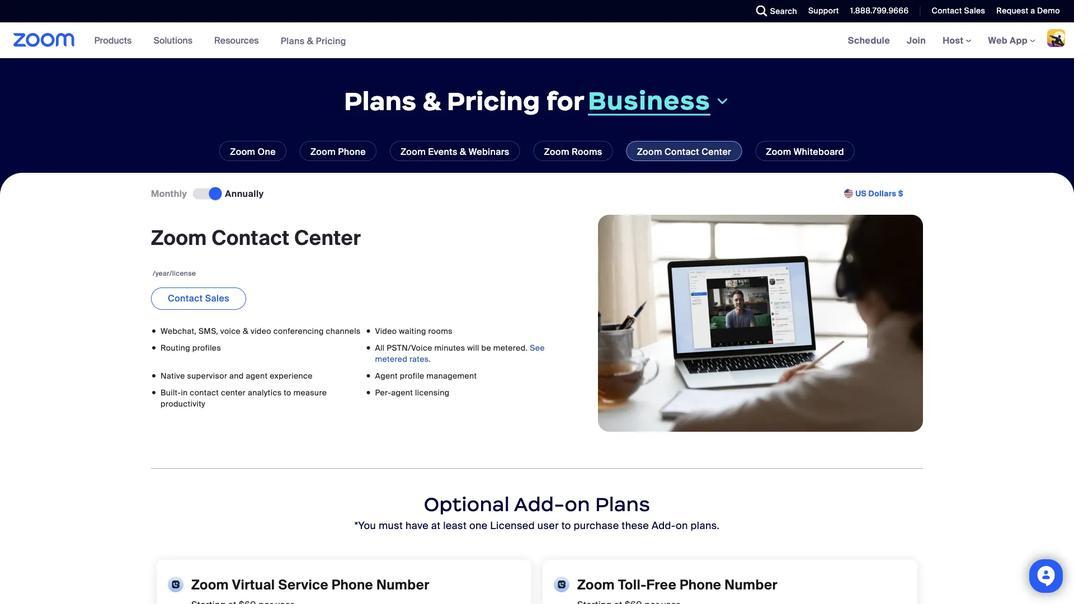 Task type: describe. For each thing, give the bounding box(es) containing it.
1 vertical spatial on
[[676, 519, 688, 532]]

video waiting rooms
[[375, 326, 453, 336]]

sms,
[[199, 326, 218, 336]]

all pstn/voice minutes will be metered.
[[375, 343, 530, 353]]

web
[[989, 34, 1008, 46]]

dollars
[[869, 189, 897, 199]]

native supervisor and agent experience
[[161, 371, 313, 381]]

solutions button
[[154, 22, 198, 58]]

productivity
[[161, 399, 205, 409]]

number for zoom toll-free phone number
[[725, 576, 778, 594]]

0 vertical spatial contact sales
[[932, 6, 986, 16]]

to inside optional add-on plans *you must have at least one licensed user to purchase these add-on plans.
[[562, 519, 571, 532]]

plans.
[[691, 519, 720, 532]]

agent profile management
[[375, 371, 477, 381]]

1 vertical spatial add-
[[652, 519, 676, 532]]

webinars
[[469, 146, 510, 158]]

licensed
[[490, 519, 535, 532]]

virtual
[[232, 576, 275, 594]]

1 horizontal spatial sales
[[964, 6, 986, 16]]

service
[[278, 576, 328, 594]]

events
[[428, 146, 458, 158]]

webchat,
[[161, 326, 197, 336]]

measure
[[294, 387, 327, 398]]

rooms
[[428, 326, 453, 336]]

built-in contact center analytics to measure productivity
[[161, 387, 327, 409]]

per-agent licensing
[[375, 387, 450, 398]]

supervisor
[[187, 371, 227, 381]]

native
[[161, 371, 185, 381]]

plans inside optional add-on plans *you must have at least one licensed user to purchase these add-on plans.
[[595, 492, 650, 517]]

optional
[[424, 492, 510, 517]]

phone for zoom toll-free phone number
[[680, 576, 722, 594]]

business button
[[588, 84, 730, 116]]

all
[[375, 343, 385, 353]]

optional add-on plans *you must have at least one licensed user to purchase these add-on plans.
[[355, 492, 720, 532]]

management
[[426, 371, 477, 381]]

rooms
[[572, 146, 602, 158]]

schedule link
[[840, 22, 899, 58]]

rates.
[[410, 354, 431, 364]]

web app
[[989, 34, 1028, 46]]

for
[[546, 85, 585, 117]]

plans & pricing
[[281, 35, 346, 47]]

main content containing business
[[0, 22, 1074, 604]]

$
[[899, 189, 904, 199]]

built-
[[161, 387, 181, 398]]

zoom phone
[[311, 146, 366, 158]]

request a demo
[[997, 6, 1060, 16]]

*you
[[355, 519, 376, 532]]

products
[[94, 34, 132, 46]]

0 horizontal spatial center
[[294, 225, 361, 251]]

sales inside main content
[[205, 292, 229, 304]]

zoom one
[[230, 146, 276, 158]]

pstn/voice
[[387, 343, 432, 353]]

plans & pricing for
[[344, 85, 585, 117]]

per-
[[375, 387, 391, 398]]

routing
[[161, 343, 190, 353]]

solutions
[[154, 34, 193, 46]]

products button
[[94, 22, 137, 58]]

metered.
[[493, 343, 528, 353]]

join
[[907, 34, 926, 46]]

video
[[375, 326, 397, 336]]

web app button
[[989, 34, 1036, 46]]

zoom contact center inside tabs of zoom services tab list
[[637, 146, 732, 158]]

see metered rates.
[[375, 343, 545, 364]]

phone for zoom virtual service phone number
[[332, 576, 373, 594]]

search
[[770, 6, 797, 16]]

contact inside tabs of zoom services tab list
[[665, 146, 699, 158]]

licensing
[[415, 387, 450, 398]]

& inside product information navigation
[[307, 35, 314, 47]]

routing profiles
[[161, 343, 221, 353]]

waiting
[[399, 326, 426, 336]]

a
[[1031, 6, 1035, 16]]

annually
[[225, 188, 264, 199]]

must
[[379, 519, 403, 532]]

see metered rates. link
[[375, 343, 545, 364]]

phone inside tabs of zoom services tab list
[[338, 146, 366, 158]]

minutes
[[435, 343, 465, 353]]

to inside built-in contact center analytics to measure productivity
[[284, 387, 291, 398]]



Task type: vqa. For each thing, say whether or not it's contained in the screenshot.
the leftmost On
yes



Task type: locate. For each thing, give the bounding box(es) containing it.
to
[[284, 387, 291, 398], [562, 519, 571, 532]]

and
[[229, 371, 244, 381]]

number
[[377, 576, 430, 594], [725, 576, 778, 594]]

phone
[[338, 146, 366, 158], [332, 576, 373, 594], [680, 576, 722, 594]]

0 horizontal spatial number
[[377, 576, 430, 594]]

zoom toll-free phone number
[[577, 576, 778, 594]]

1 horizontal spatial pricing
[[447, 85, 540, 117]]

banner
[[0, 22, 1074, 59]]

us dollars $ button
[[856, 188, 904, 199]]

0 vertical spatial add-
[[514, 492, 565, 517]]

one
[[258, 146, 276, 158]]

business
[[588, 84, 711, 116]]

0 vertical spatial agent
[[246, 371, 268, 381]]

experience
[[270, 371, 313, 381]]

contact sales link
[[924, 0, 988, 22], [932, 6, 986, 16], [151, 288, 246, 310]]

pricing for plans & pricing
[[316, 35, 346, 47]]

& inside tabs of zoom services tab list
[[460, 146, 466, 158]]

us
[[856, 189, 867, 199]]

1 horizontal spatial on
[[676, 519, 688, 532]]

0 horizontal spatial contact sales
[[168, 292, 229, 304]]

at
[[431, 519, 441, 532]]

plans & pricing link
[[281, 35, 346, 47], [281, 35, 346, 47]]

add- up the user
[[514, 492, 565, 517]]

1 horizontal spatial to
[[562, 519, 571, 532]]

have
[[406, 519, 429, 532]]

1 vertical spatial sales
[[205, 292, 229, 304]]

1 number from the left
[[377, 576, 430, 594]]

host
[[943, 34, 966, 46]]

meetings navigation
[[840, 22, 1074, 59]]

purchase
[[574, 519, 619, 532]]

contact
[[190, 387, 219, 398]]

1 horizontal spatial plans
[[344, 85, 417, 117]]

these
[[622, 519, 649, 532]]

will
[[467, 343, 479, 353]]

0 horizontal spatial on
[[565, 492, 590, 517]]

0 horizontal spatial add-
[[514, 492, 565, 517]]

contact sales
[[932, 6, 986, 16], [168, 292, 229, 304]]

request a demo link
[[988, 0, 1074, 22], [997, 6, 1060, 16]]

be
[[482, 343, 491, 353]]

1 horizontal spatial zoom contact center
[[637, 146, 732, 158]]

voice
[[220, 326, 241, 336]]

add-
[[514, 492, 565, 517], [652, 519, 676, 532]]

0 horizontal spatial sales
[[205, 292, 229, 304]]

toll-
[[618, 576, 647, 594]]

0 horizontal spatial zoom contact center
[[151, 225, 361, 251]]

webchat, sms, voice & video conferencing channels
[[161, 326, 361, 336]]

plans
[[281, 35, 305, 47], [344, 85, 417, 117], [595, 492, 650, 517]]

pricing for plans & pricing for
[[447, 85, 540, 117]]

zoom
[[230, 146, 255, 158], [311, 146, 336, 158], [401, 146, 426, 158], [544, 146, 570, 158], [637, 146, 662, 158], [766, 146, 792, 158], [151, 225, 207, 251], [191, 576, 229, 594], [577, 576, 615, 594]]

search button
[[748, 0, 800, 22]]

schedule
[[848, 34, 890, 46]]

center
[[702, 146, 732, 158], [294, 225, 361, 251]]

0 horizontal spatial agent
[[246, 371, 268, 381]]

contact
[[932, 6, 962, 16], [665, 146, 699, 158], [212, 225, 290, 251], [168, 292, 203, 304]]

monthly
[[151, 188, 187, 199]]

free
[[647, 576, 677, 594]]

zoom logo image
[[13, 33, 75, 47]]

down image
[[715, 94, 730, 108]]

zoom events & webinars
[[401, 146, 510, 158]]

0 vertical spatial center
[[702, 146, 732, 158]]

1.888.799.9666
[[850, 6, 909, 16]]

least
[[443, 519, 467, 532]]

1 horizontal spatial center
[[702, 146, 732, 158]]

profiles
[[192, 343, 221, 353]]

1 vertical spatial contact sales
[[168, 292, 229, 304]]

1 horizontal spatial add-
[[652, 519, 676, 532]]

demo
[[1038, 6, 1060, 16]]

/year/license
[[153, 269, 196, 278]]

0 vertical spatial sales
[[964, 6, 986, 16]]

request
[[997, 6, 1029, 16]]

add- right these
[[652, 519, 676, 532]]

2 vertical spatial plans
[[595, 492, 650, 517]]

agent down profile
[[391, 387, 413, 398]]

zoom contact center
[[637, 146, 732, 158], [151, 225, 361, 251]]

contact sales up host dropdown button
[[932, 6, 986, 16]]

zoom rooms
[[544, 146, 602, 158]]

banner containing products
[[0, 22, 1074, 59]]

agent up analytics
[[246, 371, 268, 381]]

zoom virtual service phone number
[[191, 576, 430, 594]]

tabs of zoom services tab list
[[17, 141, 1058, 161]]

1 horizontal spatial contact sales
[[932, 6, 986, 16]]

plans for plans & pricing for
[[344, 85, 417, 117]]

plans for plans & pricing
[[281, 35, 305, 47]]

product information navigation
[[86, 22, 355, 59]]

zoom whiteboard
[[766, 146, 844, 158]]

1 vertical spatial agent
[[391, 387, 413, 398]]

profile picture image
[[1048, 29, 1065, 47]]

0 vertical spatial zoom contact center
[[637, 146, 732, 158]]

0 horizontal spatial plans
[[281, 35, 305, 47]]

resources button
[[214, 22, 264, 58]]

on up "purchase"
[[565, 492, 590, 517]]

number for zoom virtual service phone number
[[377, 576, 430, 594]]

1 vertical spatial center
[[294, 225, 361, 251]]

one
[[469, 519, 488, 532]]

metered
[[375, 354, 408, 364]]

see
[[530, 343, 545, 353]]

1.888.799.9666 button
[[842, 0, 912, 22], [850, 6, 909, 16]]

contact sales up the sms,
[[168, 292, 229, 304]]

conferencing
[[274, 326, 324, 336]]

whiteboard
[[794, 146, 844, 158]]

1 vertical spatial to
[[562, 519, 571, 532]]

1 vertical spatial pricing
[[447, 85, 540, 117]]

0 horizontal spatial pricing
[[316, 35, 346, 47]]

1 horizontal spatial number
[[725, 576, 778, 594]]

agent
[[375, 371, 398, 381]]

on left plans.
[[676, 519, 688, 532]]

1 horizontal spatial agent
[[391, 387, 413, 398]]

sales up the sms,
[[205, 292, 229, 304]]

contact sales inside main content
[[168, 292, 229, 304]]

0 vertical spatial plans
[[281, 35, 305, 47]]

2 number from the left
[[725, 576, 778, 594]]

0 horizontal spatial to
[[284, 387, 291, 398]]

center
[[221, 387, 246, 398]]

on
[[565, 492, 590, 517], [676, 519, 688, 532]]

channels
[[326, 326, 361, 336]]

main content
[[0, 22, 1074, 604]]

user
[[538, 519, 559, 532]]

to right the user
[[562, 519, 571, 532]]

pricing inside product information navigation
[[316, 35, 346, 47]]

center inside tabs of zoom services tab list
[[702, 146, 732, 158]]

plans inside product information navigation
[[281, 35, 305, 47]]

2 horizontal spatial plans
[[595, 492, 650, 517]]

app
[[1010, 34, 1028, 46]]

us dollars $
[[856, 189, 904, 199]]

1 vertical spatial plans
[[344, 85, 417, 117]]

video
[[251, 326, 271, 336]]

join link
[[899, 22, 935, 58]]

0 vertical spatial on
[[565, 492, 590, 517]]

support
[[809, 6, 839, 16]]

to down experience
[[284, 387, 291, 398]]

sales up host dropdown button
[[964, 6, 986, 16]]

analytics
[[248, 387, 282, 398]]

0 vertical spatial pricing
[[316, 35, 346, 47]]

host button
[[943, 34, 972, 46]]

pricing inside main content
[[447, 85, 540, 117]]

0 vertical spatial to
[[284, 387, 291, 398]]

1 vertical spatial zoom contact center
[[151, 225, 361, 251]]

resources
[[214, 34, 259, 46]]



